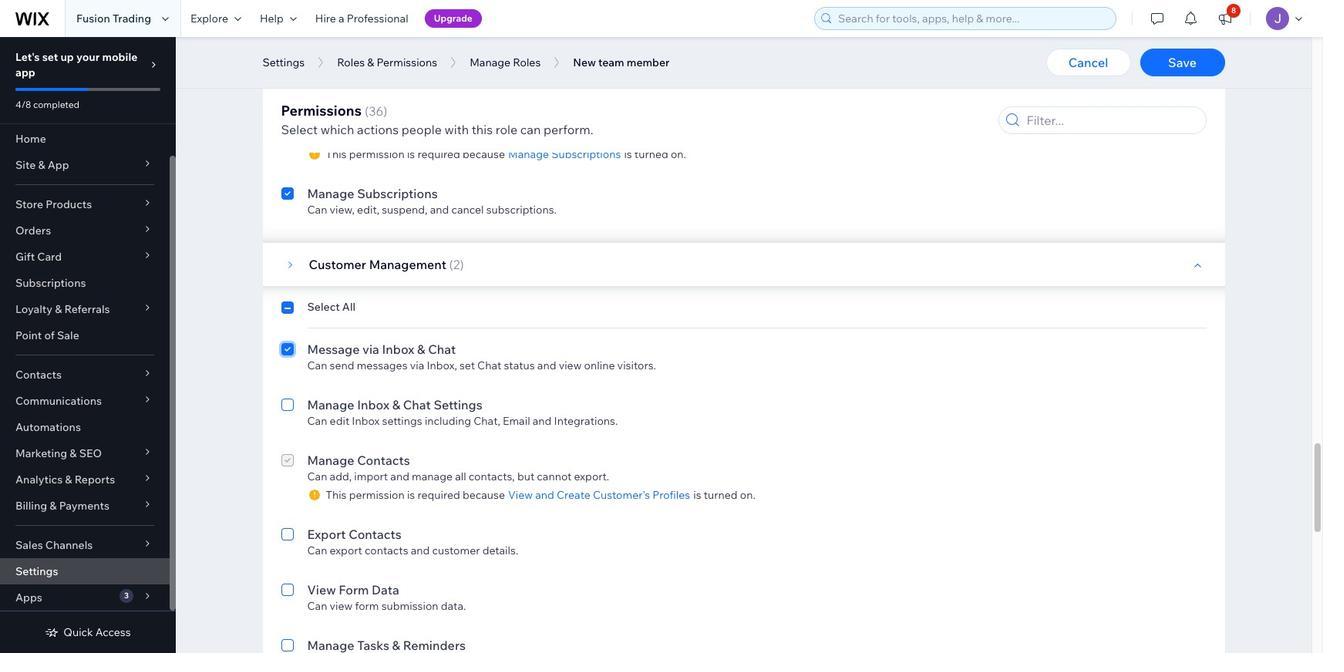 Task type: describe. For each thing, give the bounding box(es) containing it.
including
[[425, 414, 471, 428]]

app
[[48, 158, 69, 172]]

view,
[[330, 203, 355, 217]]

2 vertical spatial inbox
[[352, 414, 380, 428]]

0 vertical spatial chat
[[428, 342, 456, 357]]

customer
[[309, 257, 366, 272]]

analytics & reports button
[[0, 467, 170, 493]]

marketing & seo button
[[0, 441, 170, 467]]

point
[[15, 329, 42, 343]]

profiles
[[653, 488, 691, 502]]

permissions ( 36 ) select which actions people with this role can perform.
[[281, 102, 594, 137]]

3
[[124, 591, 129, 601]]

site & app button
[[0, 152, 170, 178]]

inbox inside "message via inbox & chat can send messages via inbox, set chat status and view online visitors."
[[382, 342, 415, 357]]

and inside the manage inbox & chat settings can edit inbox settings including chat, email and integrations.
[[533, 414, 552, 428]]

all for customer
[[342, 300, 356, 314]]

Search for tools, apps, help & more... field
[[834, 8, 1112, 29]]

1 horizontal spatial turned
[[704, 488, 738, 502]]

customer's
[[593, 488, 650, 502]]

send
[[330, 359, 355, 373]]

help button
[[251, 0, 306, 37]]

payments
[[59, 499, 110, 513]]

sidebar element
[[0, 37, 176, 653]]

subscriptions. inside manage subscriptions can view, edit, suspend, and cancel subscriptions.
[[487, 203, 557, 217]]

messages
[[357, 359, 408, 373]]

subscriptions inside manage subscriptions can view, edit, suspend, and cancel subscriptions.
[[357, 186, 438, 201]]

import
[[354, 470, 388, 484]]

up
[[61, 50, 74, 64]]

integrations.
[[554, 414, 618, 428]]

required for manage contacts
[[418, 488, 460, 502]]

channels
[[45, 539, 93, 552]]

select all for customer
[[307, 300, 356, 314]]

view inside view subscriptions can view subscriptions.
[[330, 129, 353, 143]]

subscriptions inside view subscriptions can view subscriptions.
[[339, 112, 420, 127]]

billing & payments button
[[0, 493, 170, 519]]

marketing
[[15, 447, 67, 461]]

& for payments
[[50, 499, 57, 513]]

( for subscriptions
[[392, 27, 396, 42]]

point of sale link
[[0, 322, 170, 349]]

create
[[557, 488, 591, 502]]

completed
[[33, 99, 80, 110]]

this permission is required because manage subscriptions is turned on.
[[326, 147, 687, 161]]

apps
[[15, 591, 42, 605]]

explore
[[191, 12, 228, 25]]

can inside "message via inbox & chat can send messages via inbox, set chat status and view online visitors."
[[307, 359, 327, 373]]

4/8 completed
[[15, 99, 80, 110]]

view and create customer's profiles button
[[505, 488, 694, 502]]

contacts
[[365, 544, 409, 558]]

all for subscriptions
[[342, 70, 356, 84]]

access
[[96, 626, 131, 640]]

0 horizontal spatial turned
[[635, 147, 669, 161]]

with
[[445, 122, 469, 137]]

export.
[[574, 470, 610, 484]]

seo
[[79, 447, 102, 461]]

online
[[584, 359, 615, 373]]

site
[[15, 158, 36, 172]]

team
[[599, 56, 625, 69]]

manage
[[412, 470, 453, 484]]

communications button
[[0, 388, 170, 414]]

subscriptions. inside view subscriptions can view subscriptions.
[[355, 129, 426, 143]]

message
[[307, 342, 360, 357]]

permission for subscriptions
[[349, 147, 405, 161]]

sales channels
[[15, 539, 93, 552]]

upgrade
[[434, 12, 473, 24]]

4/8
[[15, 99, 31, 110]]

home link
[[0, 126, 170, 152]]

and down cannot
[[536, 488, 555, 502]]

2 horizontal spatial )
[[460, 257, 464, 272]]

sales channels button
[[0, 532, 170, 559]]

can inside view subscriptions can view subscriptions.
[[307, 129, 327, 143]]

let's set up your mobile app
[[15, 50, 138, 79]]

) for permissions
[[384, 103, 388, 119]]

manage for roles
[[470, 56, 511, 69]]

manage roles button
[[462, 51, 549, 74]]

home
[[15, 132, 46, 146]]

manage subscriptions button
[[505, 147, 624, 161]]

& for referrals
[[55, 302, 62, 316]]

roles & permissions button
[[330, 51, 445, 74]]

subscriptions inside sidebar element
[[15, 276, 86, 290]]

loyalty & referrals
[[15, 302, 110, 316]]

view form data can view form submission data.
[[307, 582, 466, 613]]

export
[[330, 544, 363, 558]]

products
[[46, 198, 92, 211]]

communications
[[15, 394, 102, 408]]

data
[[372, 582, 399, 598]]

manage inbox & chat settings can edit inbox settings including chat, email and integrations.
[[307, 397, 618, 428]]

data.
[[441, 599, 466, 613]]

manage contacts can add, import and manage all contacts, but cannot export.
[[307, 453, 610, 484]]

cancel
[[1069, 55, 1109, 70]]

select for customer
[[307, 300, 340, 314]]

store products button
[[0, 191, 170, 218]]

permissions inside permissions ( 36 ) select which actions people with this role can perform.
[[281, 102, 362, 120]]

can inside the manage inbox & chat settings can edit inbox settings including chat, email and integrations.
[[307, 414, 327, 428]]

set inside "message via inbox & chat can send messages via inbox, set chat status and view online visitors."
[[460, 359, 475, 373]]

this
[[472, 122, 493, 137]]

settings
[[382, 414, 423, 428]]

because for view subscriptions
[[463, 147, 505, 161]]

chat inside the manage inbox & chat settings can edit inbox settings including chat, email and integrations.
[[403, 397, 431, 413]]

1 vertical spatial view
[[508, 488, 533, 502]]

contacts for export
[[349, 527, 402, 542]]

cancel
[[452, 203, 484, 217]]

contacts for manage
[[357, 453, 410, 468]]

mobile
[[102, 50, 138, 64]]

a
[[339, 12, 345, 25]]

store products
[[15, 198, 92, 211]]

referrals
[[64, 302, 110, 316]]

hire a professional link
[[306, 0, 418, 37]]

can inside manage subscriptions can view, edit, suspend, and cancel subscriptions.
[[307, 203, 327, 217]]

manage for subscriptions
[[307, 186, 355, 201]]

trading
[[113, 12, 151, 25]]

help
[[260, 12, 284, 25]]

which
[[321, 122, 354, 137]]

new team member button
[[566, 51, 678, 74]]

all
[[455, 470, 467, 484]]

roles inside manage roles button
[[513, 56, 541, 69]]

1 vertical spatial on.
[[740, 488, 756, 502]]

upgrade button
[[425, 9, 482, 28]]

permissions inside button
[[377, 56, 438, 69]]

quick
[[64, 626, 93, 640]]

management
[[369, 257, 447, 272]]

gift
[[15, 250, 35, 264]]

& for reports
[[65, 473, 72, 487]]

0 vertical spatial via
[[363, 342, 380, 357]]

details.
[[483, 544, 519, 558]]

site & app
[[15, 158, 69, 172]]

edit,
[[357, 203, 380, 217]]

reports
[[75, 473, 115, 487]]

save button
[[1141, 49, 1226, 76]]

can inside the manage contacts can add, import and manage all contacts, but cannot export.
[[307, 470, 327, 484]]

can inside export contacts can export contacts and customer details.
[[307, 544, 327, 558]]

quick access button
[[45, 626, 131, 640]]



Task type: locate. For each thing, give the bounding box(es) containing it.
inbox
[[382, 342, 415, 357], [357, 397, 390, 413], [352, 414, 380, 428]]

via left inbox,
[[410, 359, 425, 373]]

2 can from the top
[[307, 203, 327, 217]]

2 all from the top
[[342, 300, 356, 314]]

select all up the "message"
[[307, 300, 356, 314]]

and
[[430, 203, 449, 217], [538, 359, 557, 373], [533, 414, 552, 428], [391, 470, 410, 484], [536, 488, 555, 502], [411, 544, 430, 558]]

manage inside button
[[470, 56, 511, 69]]

view down but
[[508, 488, 533, 502]]

None checkbox
[[281, 110, 294, 161], [281, 340, 294, 373], [281, 396, 294, 428], [281, 451, 294, 502], [281, 636, 294, 653], [281, 110, 294, 161], [281, 340, 294, 373], [281, 396, 294, 428], [281, 451, 294, 502], [281, 636, 294, 653]]

0 vertical spatial settings
[[263, 56, 305, 69]]

because down this
[[463, 147, 505, 161]]

cancel button
[[1047, 49, 1131, 76]]

roles left new
[[513, 56, 541, 69]]

1 horizontal spatial set
[[460, 359, 475, 373]]

1 vertical spatial view
[[559, 359, 582, 373]]

0 horizontal spatial via
[[363, 342, 380, 357]]

2 vertical spatial chat
[[403, 397, 431, 413]]

hire a professional
[[315, 12, 409, 25]]

view for can
[[307, 112, 336, 127]]

0 vertical spatial turned
[[635, 147, 669, 161]]

contacts button
[[0, 362, 170, 388]]

permission down actions
[[349, 147, 405, 161]]

settings button
[[255, 51, 313, 74]]

roles down "subscriptions ( 2 )"
[[337, 56, 365, 69]]

1 horizontal spatial via
[[410, 359, 425, 373]]

1 vertical spatial this
[[326, 488, 347, 502]]

because down the 'contacts,'
[[463, 488, 505, 502]]

select
[[307, 70, 340, 84], [281, 122, 318, 137], [307, 300, 340, 314]]

0 vertical spatial contacts
[[15, 368, 62, 382]]

( for permissions
[[365, 103, 369, 119]]

settings inside settings link
[[15, 565, 58, 579]]

)
[[403, 27, 407, 42], [384, 103, 388, 119], [460, 257, 464, 272]]

email
[[503, 414, 530, 428]]

1 horizontal spatial settings
[[263, 56, 305, 69]]

0 vertical spatial permissions
[[377, 56, 438, 69]]

store
[[15, 198, 43, 211]]

manage roles
[[470, 56, 541, 69]]

view down the form
[[330, 599, 353, 613]]

form
[[339, 582, 369, 598]]

1 vertical spatial set
[[460, 359, 475, 373]]

1 horizontal spatial subscriptions.
[[487, 203, 557, 217]]

view inside "message via inbox & chat can send messages via inbox, set chat status and view online visitors."
[[559, 359, 582, 373]]

set left up
[[42, 50, 58, 64]]

can left form
[[307, 599, 327, 613]]

required
[[418, 147, 460, 161], [418, 488, 460, 502]]

& inside the manage inbox & chat settings can edit inbox settings including chat, email and integrations.
[[392, 397, 401, 413]]

select all down "subscriptions ( 2 )"
[[307, 70, 356, 84]]

1 vertical spatial inbox
[[357, 397, 390, 413]]

2
[[396, 27, 403, 42], [453, 257, 460, 272]]

0 vertical spatial 2
[[396, 27, 403, 42]]

quick access
[[64, 626, 131, 640]]

select up which
[[307, 70, 340, 84]]

manage inside the manage contacts can add, import and manage all contacts, but cannot export.
[[307, 453, 355, 468]]

1 vertical spatial permission
[[349, 488, 405, 502]]

) down the professional
[[403, 27, 407, 42]]

0 horizontal spatial permissions
[[281, 102, 362, 120]]

this permission is required because view and create customer's profiles is turned on.
[[326, 488, 756, 502]]

save
[[1169, 55, 1197, 70]]

manage up edit
[[307, 397, 355, 413]]

1 vertical spatial all
[[342, 300, 356, 314]]

2 vertical spatial (
[[449, 257, 453, 272]]

2 down the professional
[[396, 27, 403, 42]]

& for app
[[38, 158, 45, 172]]

view left online
[[559, 359, 582, 373]]

chat
[[428, 342, 456, 357], [478, 359, 502, 373], [403, 397, 431, 413]]

manage
[[470, 56, 511, 69], [508, 147, 549, 161], [307, 186, 355, 201], [307, 397, 355, 413], [307, 453, 355, 468]]

select all for subscriptions
[[307, 70, 356, 84]]

0 horizontal spatial roles
[[337, 56, 365, 69]]

1 roles from the left
[[337, 56, 365, 69]]

) up actions
[[384, 103, 388, 119]]

& for permissions
[[367, 56, 374, 69]]

view subscriptions can view subscriptions.
[[307, 112, 426, 143]]

view inside view form data can view form submission data.
[[307, 582, 336, 598]]

view inside view form data can view form submission data.
[[330, 599, 353, 613]]

roles & permissions
[[337, 56, 438, 69]]

1 vertical spatial 2
[[453, 257, 460, 272]]

manage up view, at the left top
[[307, 186, 355, 201]]

settings down help button
[[263, 56, 305, 69]]

contacts inside export contacts can export contacts and customer details.
[[349, 527, 402, 542]]

settings for settings button
[[263, 56, 305, 69]]

0 vertical spatial select
[[307, 70, 340, 84]]

1 vertical spatial required
[[418, 488, 460, 502]]

gift card
[[15, 250, 62, 264]]

contacts,
[[469, 470, 515, 484]]

8
[[1232, 5, 1237, 15]]

and inside the manage contacts can add, import and manage all contacts, but cannot export.
[[391, 470, 410, 484]]

1 horizontal spatial permissions
[[377, 56, 438, 69]]

0 vertical spatial required
[[418, 147, 460, 161]]

permissions up which
[[281, 102, 362, 120]]

1 select all from the top
[[307, 70, 356, 84]]

& inside button
[[367, 56, 374, 69]]

1 vertical spatial (
[[365, 103, 369, 119]]

0 horizontal spatial subscriptions.
[[355, 129, 426, 143]]

via up the messages at the bottom left of page
[[363, 342, 380, 357]]

and right the status
[[538, 359, 557, 373]]

1 horizontal spatial 2
[[453, 257, 460, 272]]

this down which
[[326, 147, 347, 161]]

( inside permissions ( 36 ) select which actions people with this role can perform.
[[365, 103, 369, 119]]

0 vertical spatial all
[[342, 70, 356, 84]]

select for subscriptions
[[307, 70, 340, 84]]

select all
[[307, 70, 356, 84], [307, 300, 356, 314]]

0 horizontal spatial )
[[384, 103, 388, 119]]

) inside permissions ( 36 ) select which actions people with this role can perform.
[[384, 103, 388, 119]]

fusion
[[76, 12, 110, 25]]

1 vertical spatial select all
[[307, 300, 356, 314]]

0 vertical spatial )
[[403, 27, 407, 42]]

settings inside the manage inbox & chat settings can edit inbox settings including chat, email and integrations.
[[434, 397, 483, 413]]

0 vertical spatial view
[[307, 112, 336, 127]]

2 vertical spatial select
[[307, 300, 340, 314]]

all down roles & permissions
[[342, 70, 356, 84]]

subscriptions. down 36
[[355, 129, 426, 143]]

automations
[[15, 420, 81, 434]]

permission
[[349, 147, 405, 161], [349, 488, 405, 502]]

because
[[463, 147, 505, 161], [463, 488, 505, 502]]

settings for settings link
[[15, 565, 58, 579]]

0 vertical spatial subscriptions.
[[355, 129, 426, 143]]

select up the "message"
[[307, 300, 340, 314]]

0 horizontal spatial on.
[[671, 147, 687, 161]]

suspend,
[[382, 203, 428, 217]]

1 required from the top
[[418, 147, 460, 161]]

2 vertical spatial contacts
[[349, 527, 402, 542]]

Filter... field
[[1023, 107, 1202, 133]]

0 vertical spatial select all
[[307, 70, 356, 84]]

can down the "message"
[[307, 359, 327, 373]]

1 this from the top
[[326, 147, 347, 161]]

select left which
[[281, 122, 318, 137]]

5 can from the top
[[307, 470, 327, 484]]

set inside let's set up your mobile app
[[42, 50, 58, 64]]

2 roles from the left
[[513, 56, 541, 69]]

submission
[[382, 599, 439, 613]]

professional
[[347, 12, 409, 25]]

( right the management
[[449, 257, 453, 272]]

2 required from the top
[[418, 488, 460, 502]]

0 horizontal spatial set
[[42, 50, 58, 64]]

1 vertical spatial via
[[410, 359, 425, 373]]

settings inside settings button
[[263, 56, 305, 69]]

2 permission from the top
[[349, 488, 405, 502]]

new
[[573, 56, 596, 69]]

settings down sales
[[15, 565, 58, 579]]

36
[[369, 103, 384, 119]]

2 horizontal spatial settings
[[434, 397, 483, 413]]

contacts
[[15, 368, 62, 382], [357, 453, 410, 468], [349, 527, 402, 542]]

loyalty & referrals button
[[0, 296, 170, 322]]

2 vertical spatial )
[[460, 257, 464, 272]]

& inside 'dropdown button'
[[38, 158, 45, 172]]

1 vertical spatial turned
[[704, 488, 738, 502]]

contacts inside the manage contacts can add, import and manage all contacts, but cannot export.
[[357, 453, 410, 468]]

chat,
[[474, 414, 501, 428]]

member
[[627, 56, 670, 69]]

manage inside the manage inbox & chat settings can edit inbox settings including chat, email and integrations.
[[307, 397, 355, 413]]

view left actions
[[330, 129, 353, 143]]

gift card button
[[0, 244, 170, 270]]

1 vertical spatial subscriptions.
[[487, 203, 557, 217]]

on.
[[671, 147, 687, 161], [740, 488, 756, 502]]

chat up settings
[[403, 397, 431, 413]]

1 vertical spatial contacts
[[357, 453, 410, 468]]

billing & payments
[[15, 499, 110, 513]]

orders button
[[0, 218, 170, 244]]

None checkbox
[[281, 70, 294, 89], [281, 184, 294, 217], [281, 300, 294, 319], [281, 525, 294, 558], [281, 581, 294, 613], [281, 70, 294, 89], [281, 184, 294, 217], [281, 300, 294, 319], [281, 525, 294, 558], [281, 581, 294, 613]]

all down the customer
[[342, 300, 356, 314]]

1 all from the top
[[342, 70, 356, 84]]

1 can from the top
[[307, 129, 327, 143]]

1 horizontal spatial (
[[392, 27, 396, 42]]

analytics & reports
[[15, 473, 115, 487]]

chat up inbox,
[[428, 342, 456, 357]]

view left the form
[[307, 582, 336, 598]]

can left add,
[[307, 470, 327, 484]]

can left actions
[[307, 129, 327, 143]]

0 vertical spatial set
[[42, 50, 58, 64]]

manage for inbox
[[307, 397, 355, 413]]

) right the management
[[460, 257, 464, 272]]

& for seo
[[70, 447, 77, 461]]

contacts up communications
[[15, 368, 62, 382]]

billing
[[15, 499, 47, 513]]

required down people
[[418, 147, 460, 161]]

1 permission from the top
[[349, 147, 405, 161]]

1 horizontal spatial )
[[403, 27, 407, 42]]

1 vertical spatial )
[[384, 103, 388, 119]]

and right email
[[533, 414, 552, 428]]

view left 36
[[307, 112, 336, 127]]

and right import
[[391, 470, 410, 484]]

2 because from the top
[[463, 488, 505, 502]]

0 horizontal spatial 2
[[396, 27, 403, 42]]

1 horizontal spatial roles
[[513, 56, 541, 69]]

this for manage
[[326, 488, 347, 502]]

required for view subscriptions
[[418, 147, 460, 161]]

0 vertical spatial this
[[326, 147, 347, 161]]

0 vertical spatial because
[[463, 147, 505, 161]]

0 vertical spatial inbox
[[382, 342, 415, 357]]

can down export
[[307, 544, 327, 558]]

4 can from the top
[[307, 414, 327, 428]]

can left view, at the left top
[[307, 203, 327, 217]]

2 vertical spatial view
[[330, 599, 353, 613]]

2 select all from the top
[[307, 300, 356, 314]]

settings up including
[[434, 397, 483, 413]]

manage for contacts
[[307, 453, 355, 468]]

contacts up contacts
[[349, 527, 402, 542]]

edit
[[330, 414, 350, 428]]

0 horizontal spatial settings
[[15, 565, 58, 579]]

role
[[496, 122, 518, 137]]

status
[[504, 359, 535, 373]]

turned
[[635, 147, 669, 161], [704, 488, 738, 502]]

and inside manage subscriptions can view, edit, suspend, and cancel subscriptions.
[[430, 203, 449, 217]]

this down add,
[[326, 488, 347, 502]]

manage down 'upgrade' button
[[470, 56, 511, 69]]

6 can from the top
[[307, 544, 327, 558]]

required down 'manage'
[[418, 488, 460, 502]]

1 vertical spatial chat
[[478, 359, 502, 373]]

1 because from the top
[[463, 147, 505, 161]]

orders
[[15, 224, 51, 238]]

inbox right edit
[[352, 414, 380, 428]]

1 vertical spatial settings
[[434, 397, 483, 413]]

0 vertical spatial on.
[[671, 147, 687, 161]]

permission for contacts
[[349, 488, 405, 502]]

select inside permissions ( 36 ) select which actions people with this role can perform.
[[281, 122, 318, 137]]

export contacts can export contacts and customer details.
[[307, 527, 519, 558]]

app
[[15, 66, 35, 79]]

1 vertical spatial permissions
[[281, 102, 362, 120]]

1 vertical spatial because
[[463, 488, 505, 502]]

this for view
[[326, 147, 347, 161]]

and inside "message via inbox & chat can send messages via inbox, set chat status and view online visitors."
[[538, 359, 557, 373]]

2 vertical spatial settings
[[15, 565, 58, 579]]

contacts inside dropdown button
[[15, 368, 62, 382]]

chat left the status
[[478, 359, 502, 373]]

and left cancel
[[430, 203, 449, 217]]

of
[[44, 329, 55, 343]]

and inside export contacts can export contacts and customer details.
[[411, 544, 430, 558]]

set right inbox,
[[460, 359, 475, 373]]

manage down can
[[508, 147, 549, 161]]

can inside view form data can view form submission data.
[[307, 599, 327, 613]]

automations link
[[0, 414, 170, 441]]

settings link
[[0, 559, 170, 585]]

1 vertical spatial select
[[281, 122, 318, 137]]

settings
[[263, 56, 305, 69], [434, 397, 483, 413], [15, 565, 58, 579]]

manage up add,
[[307, 453, 355, 468]]

manage inside manage subscriptions can view, edit, suspend, and cancel subscriptions.
[[307, 186, 355, 201]]

3 can from the top
[[307, 359, 327, 373]]

view for data
[[307, 582, 336, 598]]

inbox up the messages at the bottom left of page
[[382, 342, 415, 357]]

( down the professional
[[392, 27, 396, 42]]

2 this from the top
[[326, 488, 347, 502]]

permissions
[[377, 56, 438, 69], [281, 102, 362, 120]]

roles inside roles & permissions button
[[337, 56, 365, 69]]

and right contacts
[[411, 544, 430, 558]]

0 horizontal spatial (
[[365, 103, 369, 119]]

permissions down the professional
[[377, 56, 438, 69]]

1 horizontal spatial on.
[[740, 488, 756, 502]]

2 horizontal spatial (
[[449, 257, 453, 272]]

add,
[[330, 470, 352, 484]]

subscriptions. right cancel
[[487, 203, 557, 217]]

but
[[518, 470, 535, 484]]

inbox,
[[427, 359, 457, 373]]

2 vertical spatial view
[[307, 582, 336, 598]]

because for manage contacts
[[463, 488, 505, 502]]

point of sale
[[15, 329, 79, 343]]

0 vertical spatial view
[[330, 129, 353, 143]]

analytics
[[15, 473, 63, 487]]

perform.
[[544, 122, 594, 137]]

contacts up import
[[357, 453, 410, 468]]

0 vertical spatial (
[[392, 27, 396, 42]]

customer management ( 2 )
[[309, 257, 464, 272]]

2 right the management
[[453, 257, 460, 272]]

7 can from the top
[[307, 599, 327, 613]]

export
[[307, 527, 346, 542]]

permission down import
[[349, 488, 405, 502]]

new team member
[[573, 56, 670, 69]]

subscriptions.
[[355, 129, 426, 143], [487, 203, 557, 217]]

can left edit
[[307, 414, 327, 428]]

& inside "message via inbox & chat can send messages via inbox, set chat status and view online visitors."
[[417, 342, 426, 357]]

inbox up settings
[[357, 397, 390, 413]]

view inside view subscriptions can view subscriptions.
[[307, 112, 336, 127]]

0 vertical spatial permission
[[349, 147, 405, 161]]

) for subscriptions
[[403, 27, 407, 42]]

( up actions
[[365, 103, 369, 119]]

card
[[37, 250, 62, 264]]



Task type: vqa. For each thing, say whether or not it's contained in the screenshot.
for to the top
no



